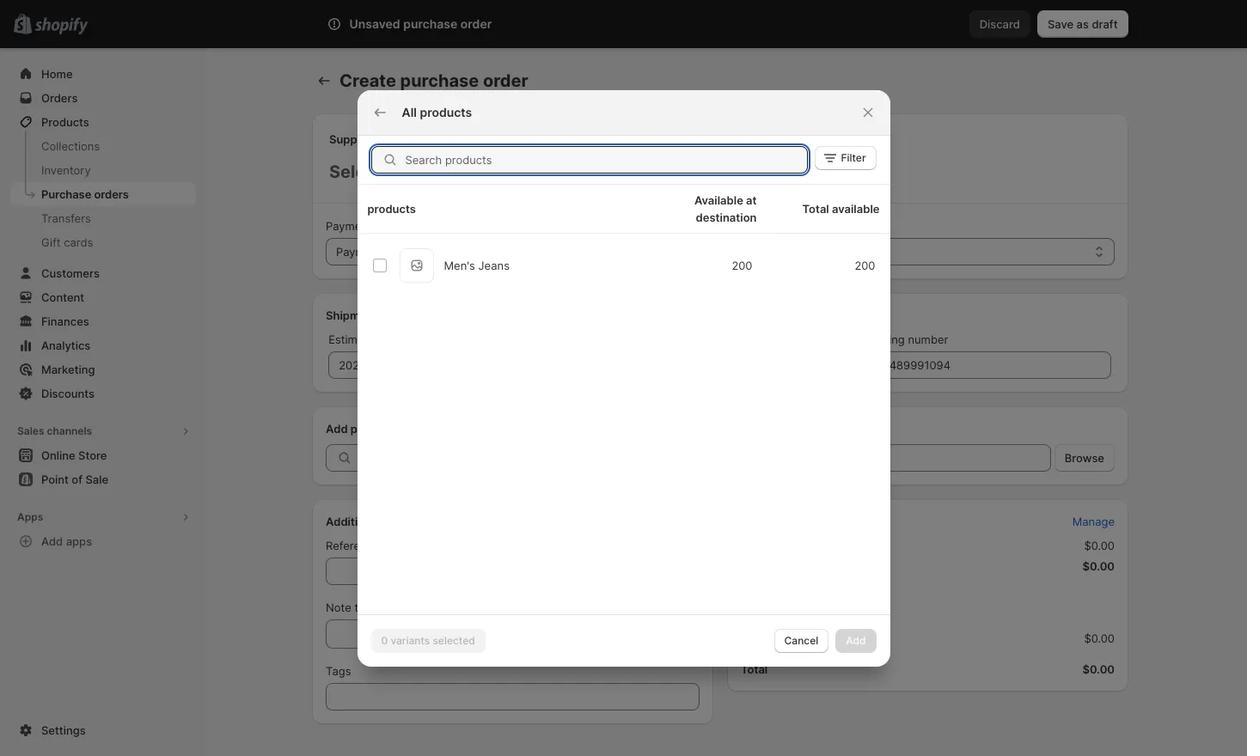 Task type: vqa. For each thing, say whether or not it's contained in the screenshot.
Add apps Add
yes



Task type: locate. For each thing, give the bounding box(es) containing it.
number for tracking number
[[908, 333, 948, 346]]

1 horizontal spatial add
[[326, 422, 348, 436]]

number down additional details
[[383, 539, 423, 553]]

supplier for supplier
[[329, 132, 374, 146]]

2 vertical spatial products
[[351, 422, 399, 436]]

0 vertical spatial total
[[802, 202, 829, 215]]

total down shipping
[[741, 663, 768, 677]]

add apps
[[41, 535, 92, 548]]

browse button
[[1055, 444, 1115, 472]]

save as draft
[[1048, 17, 1118, 31]]

purchase up all products
[[400, 70, 479, 91]]

1 vertical spatial details
[[384, 515, 420, 529]]

filter button
[[815, 146, 876, 170]]

all
[[402, 104, 417, 119]]

0 horizontal spatial total
[[741, 663, 768, 677]]

apps button
[[10, 505, 196, 530]]

supplier down "create"
[[329, 132, 374, 146]]

reference
[[326, 539, 379, 553]]

purchase
[[41, 187, 91, 201]]

supplier
[[329, 132, 374, 146], [724, 219, 767, 233]]

channels
[[47, 425, 92, 438]]

0 vertical spatial payment
[[326, 219, 372, 233]]

terms
[[375, 219, 405, 233]]

$0.00 inside '$0.00 $0.00'
[[1084, 539, 1115, 553]]

total inside all products dialog
[[802, 202, 829, 215]]

men's
[[444, 258, 475, 272]]

all products dialog
[[0, 90, 1247, 667]]

1 vertical spatial supplier
[[724, 219, 767, 233]]

details up 'arrival'
[[380, 309, 417, 322]]

gift
[[41, 236, 61, 249]]

sales channels button
[[10, 419, 196, 444]]

unsaved purchase order
[[349, 16, 492, 31]]

products
[[420, 104, 472, 119], [367, 202, 416, 215], [351, 422, 399, 436]]

additional details
[[326, 515, 420, 529]]

tracking number
[[860, 333, 948, 346]]

$0.00
[[1084, 539, 1115, 553], [1083, 560, 1115, 573], [1084, 632, 1115, 646], [1083, 663, 1115, 677]]

1 horizontal spatial supplier
[[724, 219, 767, 233]]

200
[[732, 258, 753, 272], [855, 258, 876, 272]]

1 horizontal spatial number
[[908, 333, 948, 346]]

purchase orders
[[41, 187, 129, 201]]

0 horizontal spatial add
[[41, 535, 63, 548]]

discard link
[[969, 10, 1031, 38]]

details
[[380, 309, 417, 322], [384, 515, 420, 529]]

products for all products
[[420, 104, 472, 119]]

details up reference number
[[384, 515, 420, 529]]

0 horizontal spatial number
[[383, 539, 423, 553]]

browse
[[1065, 451, 1105, 465]]

0 horizontal spatial 200
[[732, 258, 753, 272]]

add inside button
[[41, 535, 63, 548]]

1 vertical spatial order
[[483, 70, 528, 91]]

collections
[[41, 139, 100, 153]]

number right tracking
[[908, 333, 948, 346]]

settings link
[[10, 719, 196, 743]]

search
[[396, 17, 433, 31]]

1 vertical spatial number
[[383, 539, 423, 553]]

1 horizontal spatial total
[[802, 202, 829, 215]]

total
[[802, 202, 829, 215], [741, 663, 768, 677]]

payment
[[326, 219, 372, 233], [336, 245, 382, 259]]

1 horizontal spatial 200
[[855, 258, 876, 272]]

tags
[[326, 664, 351, 678]]

draft
[[1092, 17, 1118, 31]]

1 vertical spatial purchase
[[400, 70, 479, 91]]

available
[[832, 202, 880, 215]]

number for reference number
[[383, 539, 423, 553]]

purchase
[[403, 16, 458, 31], [400, 70, 479, 91]]

to
[[355, 601, 365, 615]]

payment left 'on'
[[336, 245, 382, 259]]

200 down available
[[855, 258, 876, 272]]

supplier down at
[[724, 219, 767, 233]]

men's jeans
[[444, 258, 510, 272]]

purchase right unsaved
[[403, 16, 458, 31]]

(optional)
[[409, 219, 459, 233]]

total available
[[802, 202, 880, 215]]

cancel
[[784, 634, 819, 647]]

0 vertical spatial add
[[326, 422, 348, 436]]

total up currency in the top right of the page
[[802, 202, 829, 215]]

supplier
[[368, 601, 410, 615]]

products link
[[10, 110, 196, 134]]

search button
[[368, 10, 866, 38]]

Search products text field
[[405, 146, 808, 173]]

order
[[461, 16, 492, 31], [483, 70, 528, 91]]

1 vertical spatial payment
[[336, 245, 382, 259]]

200 down supplier currency
[[732, 258, 753, 272]]

on
[[385, 245, 399, 259]]

1 vertical spatial add
[[41, 535, 63, 548]]

gift cards link
[[10, 230, 196, 254]]

adjustments
[[769, 611, 837, 625]]

create purchase order
[[340, 70, 528, 91]]

0 vertical spatial supplier
[[329, 132, 374, 146]]

1 vertical spatial total
[[741, 663, 768, 677]]

0 vertical spatial order
[[461, 16, 492, 31]]

0 vertical spatial number
[[908, 333, 948, 346]]

total for total
[[741, 663, 768, 677]]

0 vertical spatial products
[[420, 104, 472, 119]]

destination
[[738, 132, 800, 146]]

total for total available
[[802, 202, 829, 215]]

0 vertical spatial details
[[380, 309, 417, 322]]

payment left terms
[[326, 219, 372, 233]]

supplier currency
[[724, 219, 817, 233]]

add for add apps
[[41, 535, 63, 548]]

0 vertical spatial purchase
[[403, 16, 458, 31]]

supplier for supplier currency
[[724, 219, 767, 233]]

number
[[908, 333, 948, 346], [383, 539, 423, 553]]

0 horizontal spatial supplier
[[329, 132, 374, 146]]

add
[[326, 422, 348, 436], [41, 535, 63, 548]]



Task type: describe. For each thing, give the bounding box(es) containing it.
products
[[41, 115, 89, 129]]

note
[[326, 601, 351, 615]]

inventory link
[[10, 158, 196, 182]]

settings
[[41, 724, 86, 738]]

tracking
[[860, 333, 905, 346]]

additional
[[326, 515, 381, 529]]

create
[[340, 70, 396, 91]]

shipping
[[741, 632, 787, 646]]

sales channels
[[17, 425, 92, 438]]

destination
[[696, 210, 757, 224]]

orders
[[94, 187, 129, 201]]

save as draft button
[[1037, 10, 1128, 38]]

details for additional details
[[384, 515, 420, 529]]

payment terms (optional)
[[326, 219, 459, 233]]

transfers
[[41, 211, 91, 225]]

order for unsaved purchase order
[[461, 16, 492, 31]]

shopify image
[[35, 18, 88, 35]]

currency
[[770, 219, 817, 233]]

cost adjustments
[[741, 611, 837, 625]]

purchase orders link
[[10, 182, 196, 206]]

arrival
[[384, 333, 417, 346]]

order for create purchase order
[[483, 70, 528, 91]]

note to supplier
[[326, 601, 410, 615]]

2 200 from the left
[[855, 258, 876, 272]]

gift cards
[[41, 236, 93, 249]]

receipt
[[402, 245, 439, 259]]

apps
[[17, 511, 43, 523]]

discounts link
[[10, 382, 196, 406]]

purchase for unsaved
[[403, 16, 458, 31]]

cost
[[741, 611, 766, 625]]

details for shipment details
[[380, 309, 417, 322]]

1 vertical spatial products
[[367, 202, 416, 215]]

payment for payment terms (optional)
[[326, 219, 372, 233]]

transfers link
[[10, 206, 196, 230]]

shipment details
[[326, 309, 417, 322]]

sales
[[17, 425, 44, 438]]

inventory
[[41, 163, 91, 177]]

home link
[[10, 62, 196, 86]]

available
[[695, 193, 743, 207]]

filter
[[841, 151, 866, 164]]

$0.00 $0.00
[[1083, 539, 1115, 573]]

estimated
[[329, 333, 381, 346]]

add products
[[326, 422, 399, 436]]

unsaved
[[349, 16, 400, 31]]

jeans
[[478, 258, 510, 272]]

purchase for create
[[400, 70, 479, 91]]

payment for payment on receipt
[[336, 245, 382, 259]]

add for add products
[[326, 422, 348, 436]]

reference number
[[326, 539, 423, 553]]

manage button
[[1062, 510, 1125, 534]]

at
[[746, 193, 757, 207]]

as
[[1077, 17, 1089, 31]]

shipment
[[326, 309, 378, 322]]

add apps button
[[10, 530, 196, 554]]

manage
[[1073, 515, 1115, 529]]

products for add products
[[351, 422, 399, 436]]

available at destination
[[695, 193, 757, 224]]

payment on receipt
[[336, 245, 439, 259]]

collections link
[[10, 134, 196, 158]]

1 200 from the left
[[732, 258, 753, 272]]

discard
[[980, 17, 1020, 31]]

cancel button
[[774, 629, 829, 653]]

discounts
[[41, 387, 95, 401]]

home
[[41, 67, 73, 81]]

save
[[1048, 17, 1074, 31]]

estimated arrival
[[329, 333, 417, 346]]

apps
[[66, 535, 92, 548]]

all products
[[402, 104, 472, 119]]

cards
[[64, 236, 93, 249]]



